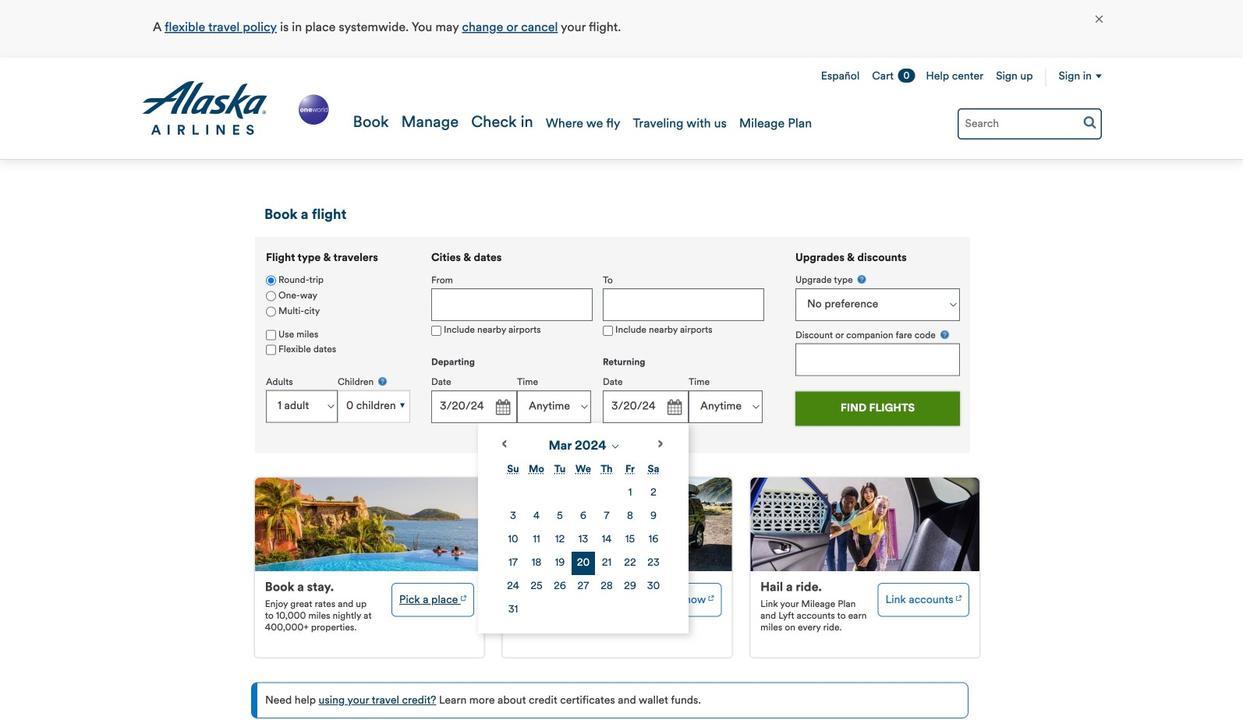 Task type: locate. For each thing, give the bounding box(es) containing it.
group
[[255, 237, 420, 444], [431, 253, 775, 634], [796, 274, 960, 376]]

Search text field
[[958, 108, 1102, 140]]

1 horizontal spatial group
[[431, 253, 775, 634]]

3 row from the top
[[502, 529, 665, 552]]

header nav bar navigation
[[0, 58, 1243, 160]]

0 vertical spatial   radio
[[266, 276, 276, 286]]

book rides image
[[956, 590, 962, 604]]

  radio
[[266, 276, 276, 286], [266, 291, 276, 302], [266, 307, 276, 317]]

grid
[[502, 459, 665, 622]]

book a stay image
[[461, 590, 466, 604]]

cell
[[619, 482, 642, 505], [642, 482, 665, 505], [502, 505, 525, 529], [525, 505, 548, 529], [548, 505, 572, 529], [572, 505, 595, 529], [595, 505, 619, 529], [619, 505, 642, 529], [642, 505, 665, 529], [502, 529, 525, 552], [525, 529, 548, 552], [548, 529, 572, 552], [572, 529, 595, 552], [595, 529, 619, 552], [619, 529, 642, 552], [642, 529, 665, 552], [502, 552, 525, 576], [525, 552, 548, 576], [548, 552, 572, 576], [572, 552, 595, 576], [595, 552, 619, 576], [619, 552, 642, 576], [642, 552, 665, 576], [502, 576, 525, 599], [525, 576, 548, 599], [548, 576, 572, 599], [572, 576, 595, 599], [595, 576, 619, 599], [619, 576, 642, 599], [642, 576, 665, 599], [502, 599, 525, 622]]

row
[[502, 482, 665, 505], [502, 505, 665, 529], [502, 529, 665, 552], [502, 552, 665, 576], [502, 576, 665, 599]]

grid inside group
[[502, 459, 665, 622]]

0 horizontal spatial group
[[255, 237, 420, 444]]

search button image
[[1083, 115, 1097, 129]]

None text field
[[603, 289, 764, 321], [431, 391, 517, 423], [603, 391, 689, 423], [603, 289, 764, 321], [431, 391, 517, 423], [603, 391, 689, 423]]

None checkbox
[[431, 326, 441, 336], [603, 326, 613, 336], [266, 345, 276, 355], [431, 326, 441, 336], [603, 326, 613, 336], [266, 345, 276, 355]]

oneworld logo image
[[296, 92, 332, 128]]

5 row from the top
[[502, 576, 665, 599]]

2 row from the top
[[502, 505, 665, 529]]

1 vertical spatial   radio
[[266, 291, 276, 302]]

4 row from the top
[[502, 552, 665, 576]]

photo of a hotel with a swimming pool and palm trees image
[[255, 478, 484, 572]]

0 horizontal spatial open datepicker image
[[491, 397, 513, 419]]

option group
[[266, 274, 410, 321]]

None text field
[[431, 289, 593, 321], [796, 344, 960, 376], [431, 289, 593, 321], [796, 344, 960, 376]]

2 vertical spatial   radio
[[266, 307, 276, 317]]

None submit
[[796, 392, 960, 426]]

  checkbox
[[266, 330, 276, 341]]

1   radio from the top
[[266, 276, 276, 286]]

  checkbox inside group
[[266, 330, 276, 341]]

1 horizontal spatial open datepicker image
[[663, 397, 685, 419]]

open datepicker image
[[491, 397, 513, 419], [663, 397, 685, 419]]



Task type: vqa. For each thing, say whether or not it's contained in the screenshot.
THIS 60K BONUS MILE OFFER IS A TRIP. "image"
no



Task type: describe. For each thing, give the bounding box(es) containing it.
3   radio from the top
[[266, 307, 276, 317]]

rent now image
[[709, 590, 714, 604]]

1 row from the top
[[502, 482, 665, 505]]

some kids opening a door image
[[751, 478, 980, 572]]

option group inside group
[[266, 274, 410, 321]]

2 horizontal spatial group
[[796, 274, 960, 376]]

2   radio from the top
[[266, 291, 276, 302]]

alaska airlines logo image
[[141, 81, 268, 136]]

1 open datepicker image from the left
[[491, 397, 513, 419]]

2 open datepicker image from the left
[[663, 397, 685, 419]]

photo of an suv driving towards a mountain image
[[503, 478, 732, 572]]



